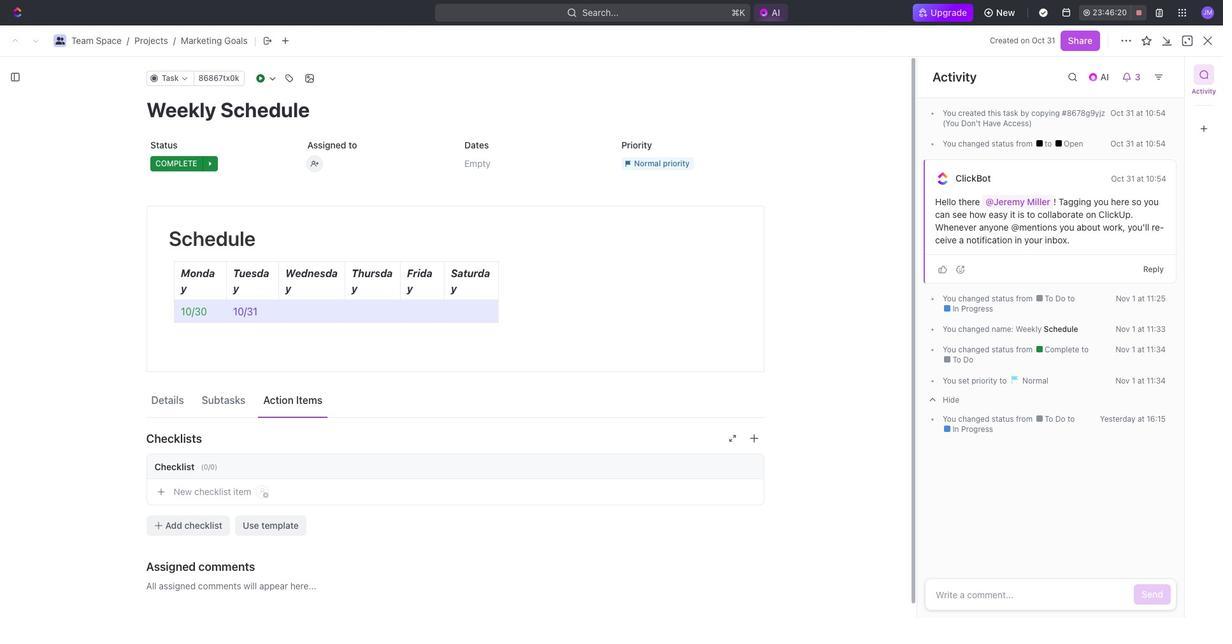 Task type: vqa. For each thing, say whether or not it's contained in the screenshot.
re at the right of page
yes



Task type: describe. For each thing, give the bounding box(es) containing it.
tab list containing all
[[221, 218, 526, 243]]

dec 12
[[888, 407, 916, 418]]

share button
[[1061, 31, 1100, 51]]

nov up yesterday at 16:15
[[1116, 376, 1130, 385]]

1 horizontal spatial scope of work
[[625, 407, 686, 418]]

send button
[[1134, 584, 1171, 605]]

progress for yesterday at 16:15
[[961, 424, 993, 434]]

1 horizontal spatial notes
[[609, 127, 633, 138]]

row containing invoices
[[206, 469, 1208, 495]]

1 for complete
[[1132, 345, 1136, 354]]

nov 1 at 11:34 for normal
[[1116, 376, 1166, 385]]

#8678g9yjz
[[1062, 108, 1106, 118]]

mins for mins
[[1003, 385, 1022, 395]]

10:54 for changed status from
[[1146, 139, 1166, 148]]

ai button
[[1083, 67, 1117, 87]]

created
[[959, 108, 986, 118]]

oct 31 at 10:54 for changed status from
[[1111, 139, 1166, 148]]

agency
[[625, 499, 656, 510]]

2 vertical spatial 10:54
[[1146, 174, 1167, 183]]

1 template from the left
[[236, 453, 275, 464]]

add
[[165, 520, 182, 531]]

7 you from the top
[[943, 414, 956, 424]]

jm button
[[1198, 3, 1218, 23]]

dec 5 for row containing invoices
[[888, 476, 912, 487]]

&
[[652, 476, 658, 487]]

2 52 mins ago from the left
[[990, 385, 1040, 395]]

priority for normal
[[663, 159, 689, 168]]

resource management button
[[222, 379, 597, 402]]

untitled link
[[892, 122, 1202, 143]]

4 you from the top
[[943, 324, 956, 334]]

13 row from the top
[[206, 515, 1208, 541]]

row containing resource management
[[206, 378, 1208, 402]]

in up you changed name: weekly schedule
[[953, 304, 959, 313]]

1 horizontal spatial scope
[[269, 407, 296, 418]]

dec 5 for row containing doc
[[888, 293, 912, 304]]

goals
[[224, 35, 248, 46]]

1,
[[950, 168, 956, 178]]

16:15
[[1147, 414, 1166, 424]]

31 down 3 dropdown button
[[1126, 108, 1134, 118]]

51 for dec 12
[[990, 407, 999, 418]]

there
[[959, 196, 980, 207]]

in progress for yesterday at 16:15
[[951, 424, 993, 434]]

31 right open
[[1126, 139, 1134, 148]]

nov left 21
[[888, 270, 904, 281]]

ago for 52 mins ago
[[1024, 385, 1040, 395]]

schedule inside task sidebar content section
[[1044, 324, 1078, 334]]

2 vertical spatial oct 31 at 10:54
[[1111, 174, 1167, 183]]

date viewed button
[[982, 244, 1053, 264]]

resource
[[236, 385, 275, 395]]

row containing doc
[[206, 286, 1208, 311]]

nov 17 for ✨ template guide
[[888, 453, 915, 464]]

nov 1 at 11:25
[[1116, 294, 1166, 303]]

31 left share
[[1047, 36, 1056, 45]]

yesterday for nov 17
[[990, 362, 1030, 372]]

project notes link
[[554, 122, 865, 143]]

row containing scope of work
[[206, 263, 1208, 288]]

status for nov 1 at 11:25
[[992, 294, 1014, 303]]

dec for fourth row from the top of the page
[[888, 316, 904, 327]]

see
[[1168, 107, 1182, 117]]

17 for agency management
[[906, 499, 915, 510]]

1 vertical spatial ai button
[[1083, 67, 1117, 87]]

team space link
[[71, 35, 122, 46]]

row containing -
[[206, 424, 1208, 447]]

new button
[[979, 3, 1023, 23]]

- for ✨ template guide
[[740, 453, 744, 464]]

oct up here
[[1111, 174, 1124, 183]]

new doc button
[[1165, 50, 1218, 70]]

invoicing
[[661, 476, 697, 487]]

date updated button
[[880, 244, 944, 264]]

item
[[233, 486, 251, 497]]

6 for doc
[[268, 293, 273, 304]]

search docs button
[[1081, 50, 1160, 70]]

17 for projects
[[906, 362, 915, 372]]

see
[[953, 209, 967, 220]]

task sidebar content section
[[914, 57, 1184, 618]]

3 - from the top
[[740, 430, 744, 441]]

assigned for assigned to
[[307, 140, 346, 150]]

- for projects
[[740, 362, 744, 372]]

yesterday inside task sidebar content section
[[1100, 414, 1136, 424]]

mins for 5
[[1001, 430, 1021, 441]]

action items button
[[258, 388, 328, 412]]

inbox.
[[1045, 234, 1070, 245]]

team space / projects / marketing goals |
[[71, 34, 257, 47]]

about
[[1077, 222, 1101, 233]]

assigned
[[159, 580, 196, 591]]

0 horizontal spatial by
[[938, 106, 950, 118]]

1 vertical spatial doc
[[997, 147, 1014, 158]]

monda
[[181, 268, 215, 279]]

status for yesterday at 16:15
[[992, 414, 1014, 424]]

17 inside row
[[906, 545, 915, 556]]

on inside ! tagging you here so you can see how easy it is to collaborate on clickup. whenever anyone @mentions you about work, you'll re ceive a notification in your inbox.
[[1086, 209, 1096, 220]]

doc inside button
[[1194, 54, 1211, 65]]

oct right #8678g9yjz at the top
[[1111, 108, 1124, 118]]

row containing welcome!
[[206, 493, 1208, 516]]

checklist for new
[[194, 486, 231, 497]]

1 vertical spatial to do
[[951, 355, 974, 364]]

mins right 38
[[901, 522, 921, 533]]

0 horizontal spatial of
[[265, 270, 273, 281]]

nov 17 for projects
[[888, 362, 915, 372]]

oct left share
[[1032, 36, 1045, 45]]

tagging
[[1059, 196, 1092, 207]]

0 horizontal spatial scope
[[236, 270, 262, 281]]

management for resource management
[[278, 385, 333, 395]]

nov down the nov 1 at 11:33
[[1116, 345, 1130, 354]]

client
[[236, 407, 260, 418]]

1 horizontal spatial of
[[298, 407, 307, 418]]

search...
[[583, 7, 619, 18]]

empty button
[[460, 152, 607, 175]]

add checklist
[[165, 520, 222, 531]]

- for billing & invoicing
[[740, 476, 744, 487]]

tuesda
[[233, 268, 269, 279]]

re
[[1152, 222, 1164, 233]]

do for nov
[[1056, 294, 1066, 303]]

from for nov 1 at 11:25
[[1016, 294, 1033, 303]]

dec for row containing dec 5
[[888, 339, 904, 349]]

user group image
[[55, 37, 65, 45]]

y for frida y
[[407, 283, 413, 294]]

billing & invoicing
[[625, 476, 697, 487]]

hello there @jeremy miller
[[935, 196, 1051, 207]]

from for nov 1 at 11:34
[[1016, 345, 1033, 354]]

template guide
[[236, 453, 302, 464]]

complete inside dropdown button
[[155, 159, 197, 168]]

yesterday for dec 5
[[990, 339, 1030, 349]]

projects inside team space / projects / marketing goals |
[[134, 35, 168, 46]]

y for monda y
[[181, 283, 186, 294]]

subtasks
[[202, 394, 246, 406]]

1 horizontal spatial project
[[577, 127, 606, 138]]

client 1 scope of work docs
[[236, 407, 355, 418]]

january for january 7, 2021
[[915, 147, 947, 158]]

january 7, 2021 • in doc
[[915, 147, 1014, 158]]

0 horizontal spatial work
[[276, 270, 297, 281]]

date viewed
[[990, 249, 1034, 258]]

10/30
[[181, 306, 207, 317]]

created for created on oct 31
[[990, 36, 1019, 45]]

2 horizontal spatial of
[[653, 407, 662, 418]]

changed status from for oct 31 at 10:54
[[956, 139, 1035, 148]]

all button
[[221, 218, 238, 243]]

1 vertical spatial project
[[236, 362, 266, 372]]

2 guide from the left
[[679, 453, 703, 464]]

oct right open
[[1111, 139, 1124, 148]]

2 52 from the left
[[990, 385, 1000, 395]]

viewed
[[1009, 249, 1034, 258]]

1 for normal
[[1132, 376, 1136, 385]]

in progress for nov 1 at 11:25
[[951, 304, 993, 313]]

1 you from the top
[[943, 108, 956, 118]]

meeting inside 'button'
[[236, 522, 270, 533]]

notes inside row
[[268, 362, 293, 372]]

search docs
[[1099, 54, 1152, 65]]

ago right 38
[[923, 522, 938, 533]]

have
[[983, 119, 1001, 128]]

see all button
[[1163, 104, 1197, 120]]

projects link
[[134, 35, 168, 46]]

nov 1 at 11:34 for complete
[[1116, 345, 1166, 354]]

new checklist item
[[174, 486, 251, 497]]

you changed name: weekly schedule
[[943, 324, 1078, 334]]

date for date viewed
[[990, 249, 1006, 258]]

copying
[[1032, 108, 1060, 118]]

priority for set
[[972, 376, 998, 385]]

team
[[71, 35, 94, 46]]

y for saturda y
[[451, 283, 457, 294]]

share
[[1068, 35, 1093, 46]]

in down have
[[988, 147, 995, 158]]

clickbot
[[956, 173, 991, 184]]

created by me
[[897, 106, 967, 118]]

to do for nov 1 at 11:25
[[1043, 294, 1068, 303]]

2
[[370, 407, 375, 418]]

row containing name
[[206, 243, 1208, 264]]

checklist
[[155, 461, 195, 472]]

by inside task sidebar content section
[[1021, 108, 1029, 118]]

january 1, 2021 • in
[[915, 168, 995, 178]]

progress for nov 1 at 11:25
[[961, 304, 993, 313]]

11:25
[[1147, 294, 1166, 303]]

open
[[1062, 139, 1083, 148]]

1 vertical spatial comments
[[198, 580, 241, 591]]

assigned comments button
[[146, 551, 764, 582]]

3 you from the top
[[943, 294, 956, 303]]

1 inside row
[[263, 407, 267, 418]]

mins up dec 12
[[901, 385, 920, 395]]

new for new checklist item
[[174, 486, 192, 497]]

here
[[1111, 196, 1130, 207]]

@mentions
[[1011, 222, 1057, 233]]

invoices
[[236, 476, 270, 487]]

assigned to
[[307, 140, 357, 150]]

1 left the 11:33
[[1132, 324, 1136, 334]]

dec for row containing -
[[888, 430, 904, 441]]

name
[[223, 249, 244, 258]]

0 vertical spatial ai button
[[754, 4, 788, 22]]

2 horizontal spatial work
[[664, 407, 686, 418]]

✨
[[625, 453, 637, 464]]

3
[[1135, 71, 1141, 82]]

to inside ! tagging you here so you can see how easy it is to collaborate on clickup. whenever anyone @mentions you about work, you'll re ceive a notification in your inbox.
[[1027, 209, 1035, 220]]

- for agency management
[[740, 499, 744, 510]]

2 horizontal spatial scope
[[625, 407, 651, 418]]

docs up 86867tx0k
[[213, 54, 234, 65]]

1 vertical spatial 12
[[317, 453, 327, 464]]

notification
[[967, 234, 1013, 245]]

anyone
[[979, 222, 1009, 233]]

Edit task name text field
[[146, 97, 764, 122]]

project notes inside row
[[236, 362, 293, 372]]

row containing client 1 scope of work docs
[[206, 400, 1208, 426]]

38
[[888, 522, 899, 533]]

new for new
[[996, 7, 1015, 18]]

nov left the 11:33
[[1116, 324, 1130, 334]]

nov left 11:25
[[1116, 294, 1130, 303]]

in down hide
[[953, 424, 959, 434]]

status for oct 31 at 10:54
[[992, 139, 1014, 148]]

is
[[1018, 209, 1025, 220]]

projects inside row
[[625, 362, 659, 372]]

0 vertical spatial project notes
[[577, 127, 633, 138]]

use template
[[243, 520, 299, 531]]

status for nov 1 at 11:34
[[992, 345, 1014, 354]]

don't
[[961, 119, 981, 128]]

checklist for add
[[185, 520, 222, 531]]

6 for invoices
[[286, 476, 291, 487]]

my docs button
[[243, 218, 286, 243]]

your
[[1025, 234, 1043, 245]]

nov up dec 12
[[888, 362, 904, 372]]

business time image
[[613, 502, 621, 508]]

@jeremy miller button
[[983, 195, 1054, 208]]

changed for oct 31 at 10:54
[[959, 139, 990, 148]]

dec for row containing client 1 scope of work docs
[[888, 407, 904, 418]]



Task type: locate. For each thing, give the bounding box(es) containing it.
status down have
[[992, 139, 1014, 148]]

y down frida
[[407, 283, 413, 294]]

1 horizontal spatial complete
[[1043, 345, 1082, 354]]

0 horizontal spatial /
[[127, 35, 129, 46]]

52
[[888, 385, 898, 395], [990, 385, 1000, 395]]

progress down set priority to
[[961, 424, 993, 434]]

2 horizontal spatial 6
[[313, 270, 318, 281]]

2 column header from the left
[[605, 243, 732, 264]]

changed status from for yesterday at 16:15
[[956, 414, 1035, 424]]

2 - from the top
[[740, 407, 744, 418]]

0 horizontal spatial projects
[[134, 35, 168, 46]]

2 row from the top
[[206, 263, 1208, 288]]

0 horizontal spatial all
[[146, 580, 156, 591]]

1 vertical spatial project notes
[[236, 362, 293, 372]]

51 for dec 5
[[990, 430, 999, 441]]

checklist (0/0)
[[155, 461, 217, 472]]

2 vertical spatial new
[[174, 486, 192, 497]]

do up you changed name: weekly schedule
[[1056, 294, 1066, 303]]

yesterday down you changed name: weekly schedule
[[990, 339, 1030, 349]]

1 january from the top
[[915, 147, 947, 158]]

docs inside tab list
[[262, 224, 283, 235]]

10/31
[[233, 306, 257, 317]]

5 y from the left
[[407, 283, 413, 294]]

Search by name... text field
[[1005, 219, 1166, 238]]

complete up normal
[[1043, 345, 1082, 354]]

• for january 1, 2021
[[981, 168, 985, 178]]

2 vertical spatial 6
[[286, 476, 291, 487]]

0 horizontal spatial 52 mins ago
[[888, 385, 938, 395]]

how
[[970, 209, 987, 220]]

complete inside task sidebar content section
[[1043, 345, 1082, 354]]

ai button right ⌘k
[[754, 4, 788, 22]]

oct 31 at 10:54 down see all "button"
[[1111, 139, 1166, 148]]

1 changed from the top
[[959, 139, 990, 148]]

0 vertical spatial 11:34
[[1147, 345, 1166, 354]]

2 11:34 from the top
[[1147, 376, 1166, 385]]

updated
[[907, 249, 936, 258]]

0 vertical spatial on
[[1021, 36, 1030, 45]]

reply
[[1144, 264, 1164, 274]]

guide
[[277, 453, 302, 464], [679, 453, 703, 464]]

1 51 mins ago from the top
[[990, 407, 1039, 418]]

january
[[915, 147, 947, 158], [915, 168, 947, 178]]

0 horizontal spatial template
[[236, 453, 275, 464]]

9 row from the top
[[206, 424, 1208, 447]]

•
[[981, 148, 985, 158], [981, 168, 985, 178]]

11:34 for complete
[[1147, 345, 1166, 354]]

date for date updated
[[888, 249, 904, 258]]

• inside 'january 1, 2021 • in'
[[981, 168, 985, 178]]

1 changed status from from the top
[[956, 139, 1035, 148]]

0 vertical spatial nov 1 at 11:34
[[1116, 345, 1166, 354]]

changed status from
[[956, 139, 1035, 148], [956, 294, 1035, 303], [956, 345, 1035, 354], [956, 414, 1035, 424]]

date updated
[[888, 249, 936, 258]]

items
[[296, 394, 323, 406]]

0 horizontal spatial 12
[[317, 453, 327, 464]]

yesterday up normal
[[990, 362, 1030, 372]]

0 vertical spatial priority
[[663, 159, 689, 168]]

y for wednesda y
[[285, 283, 291, 294]]

comments
[[199, 560, 255, 573], [198, 580, 241, 591]]

y for thursda y
[[351, 283, 357, 294]]

frida y
[[407, 268, 432, 294]]

2 / from the left
[[173, 35, 176, 46]]

status up the name:
[[992, 294, 1014, 303]]

activity inside task sidebar navigation tab list
[[1192, 87, 1216, 95]]

by up the (you
[[938, 106, 950, 118]]

2021 for january 1, 2021
[[958, 168, 979, 178]]

0 vertical spatial activity
[[933, 69, 977, 84]]

52 mins ago up dec 12
[[888, 385, 938, 395]]

table containing scope of work
[[206, 243, 1208, 563]]

ago down normal
[[1023, 407, 1039, 418]]

1 horizontal spatial management
[[658, 499, 712, 510]]

agency management
[[625, 499, 712, 510]]

changed up set priority to
[[959, 345, 990, 354]]

y inside tuesda y
[[233, 283, 239, 294]]

1 vertical spatial new
[[1173, 54, 1192, 65]]

0 horizontal spatial column header
[[206, 243, 220, 264]]

changed
[[959, 139, 990, 148], [959, 294, 990, 303], [959, 324, 990, 334], [959, 345, 990, 354], [959, 414, 990, 424]]

mins for 12
[[1001, 407, 1021, 418]]

row containing project notes
[[206, 355, 1208, 380]]

1 horizontal spatial projects
[[625, 362, 659, 372]]

38 mins ago
[[888, 522, 938, 533]]

0 horizontal spatial schedule
[[169, 226, 255, 250]]

notes up the priority at the right top of the page
[[609, 127, 633, 138]]

!
[[1054, 196, 1056, 207]]

2 nov 1 at 11:34 from the top
[[1116, 376, 1166, 385]]

ai down search
[[1101, 71, 1109, 82]]

11:34 up 16:15
[[1147, 376, 1166, 385]]

nov up 38
[[888, 499, 904, 510]]

8 row from the top
[[206, 400, 1208, 426]]

1 2021 from the top
[[959, 147, 979, 158]]

meeting minutes button
[[222, 515, 597, 541]]

comments up the all assigned comments will appear here...
[[199, 560, 255, 573]]

2 nov 17 from the top
[[888, 453, 915, 464]]

use template button
[[235, 515, 306, 536]]

in up viewed
[[1015, 234, 1022, 245]]

1 meeting from the top
[[236, 316, 270, 327]]

6 you from the top
[[943, 376, 956, 385]]

5
[[906, 293, 912, 304], [1008, 293, 1014, 304], [321, 316, 327, 327], [906, 316, 912, 327], [1008, 316, 1014, 327], [906, 339, 912, 349], [308, 362, 314, 372], [906, 430, 912, 441], [906, 476, 912, 487]]

task sidebar navigation tab list
[[1190, 64, 1218, 139]]

0 vertical spatial progress
[[961, 304, 993, 313]]

complete down status
[[155, 159, 197, 168]]

wednesda y
[[285, 268, 337, 294]]

2 january from the top
[[915, 168, 947, 178]]

1 vertical spatial management
[[658, 499, 712, 510]]

1 in progress from the top
[[951, 304, 993, 313]]

ago down the hide dropdown button
[[1023, 430, 1039, 441]]

nov 17 for agency management
[[888, 499, 915, 510]]

2 vertical spatial to do
[[1043, 414, 1068, 424]]

1 / from the left
[[127, 35, 129, 46]]

by
[[938, 106, 950, 118], [1021, 108, 1029, 118]]

nov 17 row
[[206, 538, 1208, 563]]

1 meeting minutes from the top
[[236, 316, 306, 327]]

1 vertical spatial •
[[981, 168, 985, 178]]

you up the (you
[[943, 108, 956, 118]]

from for oct 31 at 10:54
[[1016, 139, 1033, 148]]

scope of work up ✨ template guide at the bottom of page
[[625, 407, 686, 418]]

in
[[988, 147, 995, 158], [988, 168, 995, 178], [1015, 234, 1022, 245], [953, 304, 959, 313], [953, 424, 959, 434]]

checklists button
[[146, 423, 764, 454]]

notes up resource management
[[268, 362, 293, 372]]

0 vertical spatial all
[[224, 224, 235, 235]]

upgrade link
[[913, 4, 974, 22]]

in progress up the name:
[[951, 304, 993, 313]]

y down the thursda
[[351, 283, 357, 294]]

oct 31 at 10:54
[[1111, 108, 1166, 118], [1111, 139, 1166, 148], [1111, 174, 1167, 183]]

3 status from the top
[[992, 345, 1014, 354]]

untitled
[[915, 127, 947, 138]]

1 horizontal spatial schedule
[[1044, 324, 1078, 334]]

you'll
[[1128, 222, 1150, 233]]

dec for row containing doc
[[888, 293, 904, 304]]

51 mins ago down normal
[[990, 407, 1039, 418]]

sidebar navigation
[[0, 45, 191, 618]]

0 vertical spatial 51
[[990, 407, 999, 418]]

2 horizontal spatial you
[[1144, 196, 1159, 207]]

1 vertical spatial january
[[915, 168, 947, 178]]

5 row from the top
[[206, 333, 1208, 356]]

0 horizontal spatial created
[[897, 106, 935, 118]]

2 17 from the top
[[906, 453, 915, 464]]

you down date updated button
[[943, 294, 956, 303]]

4 changed status from from the top
[[956, 414, 1035, 424]]

column header
[[206, 243, 220, 264], [605, 243, 732, 264]]

date down notification at right top
[[990, 249, 1006, 258]]

1 52 mins ago from the left
[[888, 385, 938, 395]]

ceive
[[935, 222, 1164, 245]]

from for yesterday at 16:15
[[1016, 414, 1033, 424]]

meeting minutes inside 'button'
[[236, 522, 306, 533]]

12 row from the top
[[206, 493, 1208, 516]]

management inside button
[[278, 385, 333, 395]]

2 meeting from the top
[[236, 522, 270, 533]]

created for created by me
[[897, 106, 935, 118]]

this
[[988, 108, 1001, 118]]

y down wednesda
[[285, 283, 291, 294]]

y down tuesda
[[233, 283, 239, 294]]

1 vertical spatial complete
[[1043, 345, 1082, 354]]

0 vertical spatial complete
[[155, 159, 197, 168]]

1 vertical spatial priority
[[972, 376, 998, 385]]

1 vertical spatial do
[[964, 355, 974, 364]]

table
[[206, 243, 1208, 563]]

0 vertical spatial management
[[278, 385, 333, 395]]

1 nov 1 at 11:34 from the top
[[1116, 345, 1166, 354]]

y inside saturda y
[[451, 283, 457, 294]]

0 vertical spatial scope of work
[[236, 270, 297, 281]]

1 vertical spatial checklist
[[185, 520, 222, 531]]

of left wednesda
[[265, 270, 273, 281]]

marketing goals link
[[181, 35, 248, 46]]

all inside 'button'
[[224, 224, 235, 235]]

yesterday
[[990, 339, 1030, 349], [990, 362, 1030, 372], [1100, 414, 1136, 424]]

scope of work down name
[[236, 270, 297, 281]]

priority
[[663, 159, 689, 168], [972, 376, 998, 385]]

2 progress from the top
[[961, 424, 993, 434]]

1 vertical spatial 6
[[268, 293, 273, 304]]

empty
[[464, 158, 490, 169]]

template
[[261, 520, 299, 531]]

1 vertical spatial in progress
[[951, 424, 993, 434]]

1 horizontal spatial all
[[224, 224, 235, 235]]

4 nov 17 from the top
[[888, 545, 915, 556]]

1 vertical spatial meeting
[[236, 522, 270, 533]]

minutes inside the meeting minutes 'button'
[[272, 522, 306, 533]]

1 from from the top
[[1016, 139, 1033, 148]]

created up untitled
[[897, 106, 935, 118]]

you right so at the right
[[1144, 196, 1159, 207]]

0 vertical spatial comments
[[199, 560, 255, 573]]

tab list
[[221, 218, 526, 243]]

1 nov 17 from the top
[[888, 362, 915, 372]]

1 horizontal spatial you
[[1094, 196, 1109, 207]]

1 status from the top
[[992, 139, 1014, 148]]

ai inside dropdown button
[[1101, 71, 1109, 82]]

you up set priority to
[[943, 345, 956, 354]]

schedule
[[169, 226, 255, 250], [1044, 324, 1078, 334]]

11 row from the top
[[206, 469, 1208, 495]]

task
[[162, 73, 178, 83]]

priority inside task sidebar content section
[[972, 376, 998, 385]]

row containing template guide
[[206, 446, 1208, 472]]

docs up 3
[[1131, 54, 1152, 65]]

ago
[[923, 385, 938, 395], [1024, 385, 1040, 395], [1023, 407, 1039, 418], [1023, 430, 1039, 441], [923, 522, 938, 533]]

action items
[[263, 394, 323, 406]]

changed status from for nov 1 at 11:34
[[956, 345, 1035, 354]]

0 horizontal spatial ai
[[772, 7, 780, 18]]

comments down "assigned comments"
[[198, 580, 241, 591]]

1 horizontal spatial doc
[[997, 147, 1014, 158]]

on up about
[[1086, 209, 1096, 220]]

hide button
[[925, 391, 1177, 409]]

1 horizontal spatial 12
[[906, 407, 916, 418]]

scope down name
[[236, 270, 262, 281]]

changed status from up the name:
[[956, 294, 1035, 303]]

scope down action on the bottom
[[269, 407, 296, 418]]

1 date from the left
[[888, 249, 904, 258]]

assigned comments
[[146, 560, 255, 573]]

dec for row containing invoices
[[888, 476, 904, 487]]

status
[[150, 140, 177, 150]]

-
[[740, 362, 744, 372], [740, 407, 744, 418], [740, 430, 744, 441], [740, 453, 744, 464], [740, 476, 744, 487], [740, 499, 744, 510]]

2 meeting minutes from the top
[[236, 522, 306, 533]]

reply button
[[1138, 262, 1169, 277]]

whenever
[[935, 222, 977, 233]]

2 vertical spatial doc
[[236, 293, 252, 304]]

new inside new doc button
[[1173, 54, 1192, 65]]

1 minutes from the top
[[272, 316, 306, 327]]

changed for nov 1 at 11:25
[[959, 294, 990, 303]]

31
[[1047, 36, 1056, 45], [1126, 108, 1134, 118], [1126, 139, 1134, 148], [1127, 174, 1135, 183]]

17 for ✨ template guide
[[906, 453, 915, 464]]

0 vertical spatial notes
[[609, 127, 633, 138]]

4 row from the top
[[206, 309, 1208, 334]]

of down items
[[298, 407, 307, 418]]

2 from from the top
[[1016, 294, 1033, 303]]

priority right set
[[972, 376, 998, 385]]

1 vertical spatial created
[[897, 106, 935, 118]]

2 minutes from the top
[[272, 522, 306, 533]]

3 button
[[1117, 67, 1149, 87]]

1 vertical spatial 51
[[990, 430, 999, 441]]

2 y from the left
[[233, 283, 239, 294]]

minutes
[[272, 316, 306, 327], [272, 522, 306, 533]]

0 horizontal spatial 52
[[888, 385, 898, 395]]

meeting minutes down tuesda y
[[236, 316, 306, 327]]

6 y from the left
[[451, 283, 457, 294]]

1 progress from the top
[[961, 304, 993, 313]]

nov 21
[[888, 270, 916, 281]]

0 horizontal spatial scope of work
[[236, 270, 297, 281]]

you left the name:
[[943, 324, 956, 334]]

6 row from the top
[[206, 355, 1208, 380]]

1 vertical spatial 51 mins ago
[[990, 430, 1039, 441]]

checklists
[[146, 432, 202, 445]]

mins down the hide dropdown button
[[1001, 430, 1021, 441]]

new up see all
[[1173, 54, 1192, 65]]

1 horizontal spatial ai
[[1101, 71, 1109, 82]]

51
[[990, 407, 999, 418], [990, 430, 999, 441]]

2021
[[959, 147, 979, 158], [958, 168, 979, 178]]

✨ template guide
[[625, 453, 703, 464]]

0 vertical spatial minutes
[[272, 316, 306, 327]]

ago for dec 5
[[1023, 430, 1039, 441]]

ago left hide
[[923, 385, 938, 395]]

0 horizontal spatial project notes
[[236, 362, 293, 372]]

docs left the 2
[[333, 407, 355, 418]]

1 17 from the top
[[906, 362, 915, 372]]

1 guide from the left
[[277, 453, 302, 464]]

3 y from the left
[[285, 283, 291, 294]]

0 vertical spatial to do
[[1043, 294, 1068, 303]]

1 horizontal spatial work
[[309, 407, 331, 418]]

3 17 from the top
[[906, 499, 915, 510]]

activity
[[933, 69, 977, 84], [1192, 87, 1216, 95]]

created this task by copying
[[956, 108, 1062, 118]]

you down the (you
[[943, 139, 956, 148]]

all for all assigned comments will appear here...
[[146, 580, 156, 591]]

2 2021 from the top
[[958, 168, 979, 178]]

• inside january 7, 2021 • in doc
[[981, 148, 985, 158]]

0 vertical spatial created
[[990, 36, 1019, 45]]

6 left the thursda
[[313, 270, 318, 281]]

4 changed from the top
[[959, 345, 990, 354]]

/ right projects link
[[173, 35, 176, 46]]

in inside ! tagging you here so you can see how easy it is to collaborate on clickup. whenever anyone @mentions you about work, you'll re ceive a notification in your inbox.
[[1015, 234, 1022, 245]]

1 horizontal spatial by
[[1021, 108, 1029, 118]]

priority inside normal priority dropdown button
[[663, 159, 689, 168]]

• down january 7, 2021 • in doc
[[981, 168, 985, 178]]

changed for nov 1 at 11:34
[[959, 345, 990, 354]]

dec 5 for row containing dec 5
[[888, 339, 912, 349]]

10:54
[[1146, 108, 1166, 118], [1146, 139, 1166, 148], [1146, 174, 1167, 183]]

management for agency management
[[658, 499, 712, 510]]

10 row from the top
[[206, 446, 1208, 472]]

by up access)
[[1021, 108, 1029, 118]]

2021 for january 7, 2021
[[959, 147, 979, 158]]

0 horizontal spatial priority
[[663, 159, 689, 168]]

row containing dec 5
[[206, 333, 1208, 356]]

7 row from the top
[[206, 378, 1208, 402]]

4 from from the top
[[1016, 414, 1033, 424]]

changed down hide
[[959, 414, 990, 424]]

1 y from the left
[[181, 283, 186, 294]]

0 horizontal spatial guide
[[277, 453, 302, 464]]

work
[[276, 270, 297, 281], [309, 407, 331, 418], [664, 407, 686, 418]]

access)
[[1003, 119, 1032, 128]]

ago right set priority to
[[1024, 385, 1040, 395]]

2 changed from the top
[[959, 294, 990, 303]]

0 vertical spatial 10:54
[[1146, 108, 1166, 118]]

january for january 1, 2021
[[915, 168, 947, 178]]

2 you from the top
[[943, 139, 956, 148]]

3 nov 17 from the top
[[888, 499, 915, 510]]

6 for scope of work
[[313, 270, 318, 281]]

2 51 mins ago from the top
[[990, 430, 1039, 441]]

0 vertical spatial schedule
[[169, 226, 255, 250]]

0 vertical spatial meeting
[[236, 316, 270, 327]]

new
[[996, 7, 1015, 18], [1173, 54, 1192, 65], [174, 486, 192, 497]]

nov 1 at 11:34 up yesterday at 16:15
[[1116, 376, 1166, 385]]

y for tuesda y
[[233, 283, 239, 294]]

space
[[96, 35, 122, 46]]

1 52 from the left
[[888, 385, 898, 395]]

nov down 38
[[888, 545, 904, 556]]

1 horizontal spatial created
[[990, 36, 1019, 45]]

1
[[1132, 294, 1136, 303], [1132, 324, 1136, 334], [1132, 345, 1136, 354], [1132, 376, 1136, 385], [263, 407, 267, 418]]

project notes up resource
[[236, 362, 293, 372]]

3 row from the top
[[206, 286, 1208, 311]]

from down access)
[[1016, 139, 1033, 148]]

recent
[[222, 106, 255, 118]]

1 horizontal spatial 6
[[286, 476, 291, 487]]

2 changed status from from the top
[[956, 294, 1035, 303]]

0 vertical spatial meeting minutes
[[236, 316, 306, 327]]

• for january 7, 2021
[[981, 148, 985, 158]]

1 column header from the left
[[206, 243, 220, 264]]

1 row from the top
[[206, 243, 1208, 264]]

activity up me
[[933, 69, 977, 84]]

doc inside row
[[236, 293, 252, 304]]

to do for yesterday at 16:15
[[1043, 414, 1068, 424]]

all for all
[[224, 224, 235, 235]]

changed down don't
[[959, 139, 990, 148]]

7,
[[950, 147, 956, 158]]

do for yesterday
[[1056, 414, 1066, 424]]

0 horizontal spatial date
[[888, 249, 904, 258]]

from down the hide dropdown button
[[1016, 414, 1033, 424]]

2 template from the left
[[639, 453, 677, 464]]

changed left the name:
[[959, 324, 990, 334]]

doc
[[1194, 54, 1211, 65], [997, 147, 1014, 158], [236, 293, 252, 304]]

0 vertical spatial checklist
[[194, 486, 231, 497]]

0 vertical spatial 6
[[313, 270, 318, 281]]

2 vertical spatial do
[[1056, 414, 1066, 424]]

11:34 for normal
[[1147, 376, 1166, 385]]

31 up so at the right
[[1127, 174, 1135, 183]]

1 vertical spatial minutes
[[272, 522, 306, 533]]

of up ✨ template guide at the bottom of page
[[653, 407, 662, 418]]

0 vertical spatial 51 mins ago
[[990, 407, 1039, 418]]

docs
[[213, 54, 234, 65], [1131, 54, 1152, 65], [262, 224, 283, 235], [333, 407, 355, 418]]

nov down dec 12
[[888, 453, 904, 464]]

minutes right 10/31
[[272, 316, 306, 327]]

ai button
[[754, 4, 788, 22], [1083, 67, 1117, 87]]

in progress down hide
[[951, 424, 993, 434]]

assigned inside dropdown button
[[146, 560, 196, 573]]

nov 17 up 38
[[888, 499, 915, 510]]

1 for to do
[[1132, 294, 1136, 303]]

changed status from down set priority to
[[956, 414, 1035, 424]]

2021 right the 1,
[[958, 168, 979, 178]]

0 vertical spatial ai
[[772, 7, 780, 18]]

2 in progress from the top
[[951, 424, 993, 434]]

task
[[1003, 108, 1019, 118]]

3 changed status from from the top
[[956, 345, 1035, 354]]

/
[[127, 35, 129, 46], [173, 35, 176, 46]]

normal
[[634, 159, 661, 168]]

y inside wednesda y
[[285, 283, 291, 294]]

51 mins ago down the hide dropdown button
[[990, 430, 1039, 441]]

priority right normal
[[663, 159, 689, 168]]

search
[[1099, 54, 1129, 65]]

1 11:34 from the top
[[1147, 345, 1166, 354]]

2 status from the top
[[992, 294, 1014, 303]]

10:54 for created this task by copying
[[1146, 108, 1166, 118]]

1 51 from the top
[[990, 407, 999, 418]]

0 horizontal spatial complete
[[155, 159, 197, 168]]

ago for dec 12
[[1023, 407, 1039, 418]]

1 vertical spatial activity
[[1192, 87, 1216, 95]]

(0/0)
[[201, 462, 217, 471]]

5 - from the top
[[740, 476, 744, 487]]

oct 31 at 10:54 for created this task by copying
[[1111, 108, 1166, 118]]

meeting
[[236, 316, 270, 327], [236, 522, 270, 533]]

checklist inside button
[[185, 520, 222, 531]]

y inside monda y
[[181, 283, 186, 294]]

51 mins ago for dec 5
[[990, 430, 1039, 441]]

1 - from the top
[[740, 362, 744, 372]]

2 51 from the top
[[990, 430, 999, 441]]

comments inside dropdown button
[[199, 560, 255, 573]]

51 mins ago for dec 12
[[990, 407, 1039, 418]]

3 from from the top
[[1016, 345, 1033, 354]]

my docs
[[246, 224, 283, 235]]

0 horizontal spatial activity
[[933, 69, 977, 84]]

- for scope of work
[[740, 407, 744, 418]]

y inside thursda y
[[351, 283, 357, 294]]

1 vertical spatial assigned
[[146, 560, 196, 573]]

changed status from for nov 1 at 11:25
[[956, 294, 1035, 303]]

1 vertical spatial schedule
[[1044, 324, 1078, 334]]

my
[[246, 224, 259, 235]]

schedule right weekly
[[1044, 324, 1078, 334]]

4 17 from the top
[[906, 545, 915, 556]]

new inside new button
[[996, 7, 1015, 18]]

you down hide
[[943, 414, 956, 424]]

y inside frida y
[[407, 283, 413, 294]]

clickup.
[[1099, 209, 1133, 220]]

to do up you changed name: weekly schedule
[[1043, 294, 1068, 303]]

3 changed from the top
[[959, 324, 990, 334]]

assigned for assigned comments
[[146, 560, 196, 573]]

row
[[206, 243, 1208, 264], [206, 263, 1208, 288], [206, 286, 1208, 311], [206, 309, 1208, 334], [206, 333, 1208, 356], [206, 355, 1208, 380], [206, 378, 1208, 402], [206, 400, 1208, 426], [206, 424, 1208, 447], [206, 446, 1208, 472], [206, 469, 1208, 495], [206, 493, 1208, 516], [206, 515, 1208, 541]]

5 changed from the top
[[959, 414, 990, 424]]

dec 5 for row containing -
[[888, 430, 912, 441]]

activity inside task sidebar content section
[[933, 69, 977, 84]]

6
[[313, 270, 318, 281], [268, 293, 273, 304], [286, 476, 291, 487]]

date up nov 21
[[888, 249, 904, 258]]

1 horizontal spatial guide
[[679, 453, 703, 464]]

docs right my at the top left of page
[[262, 224, 283, 235]]

⌘k
[[732, 7, 746, 18]]

docs inside row
[[333, 407, 355, 418]]

4 - from the top
[[740, 453, 744, 464]]

changed for yesterday at 16:15
[[959, 414, 990, 424]]

nov 1 at 11:34 down the nov 1 at 11:33
[[1116, 345, 1166, 354]]

do down the hide dropdown button
[[1056, 414, 1066, 424]]

guide up the invoicing
[[679, 453, 703, 464]]

2 date from the left
[[990, 249, 1006, 258]]

1 horizontal spatial template
[[639, 453, 677, 464]]

#8678g9yjz (you don't have access)
[[943, 108, 1106, 128]]

21
[[906, 270, 916, 281]]

0 horizontal spatial on
[[1021, 36, 1030, 45]]

to do up set
[[951, 355, 974, 364]]

schedule up monda
[[169, 226, 255, 250]]

template up invoices
[[236, 453, 275, 464]]

new for new doc
[[1173, 54, 1192, 65]]

in up hello there @jeremy miller at the top of the page
[[988, 168, 995, 178]]

1 left 11:25
[[1132, 294, 1136, 303]]

0 vertical spatial oct 31 at 10:54
[[1111, 108, 1166, 118]]

4 status from the top
[[992, 414, 1014, 424]]

a
[[959, 234, 964, 245]]

cell
[[206, 264, 220, 287], [605, 264, 732, 287], [982, 264, 1084, 287], [1186, 264, 1208, 287], [206, 287, 220, 310], [605, 287, 732, 310], [1084, 287, 1186, 310], [1186, 287, 1208, 310], [206, 310, 220, 333], [605, 310, 732, 333], [1084, 310, 1186, 333], [1186, 310, 1208, 333], [206, 333, 220, 356], [220, 333, 605, 356], [605, 333, 732, 356], [1186, 333, 1208, 356], [206, 356, 220, 378], [1084, 356, 1186, 378], [1186, 356, 1208, 378], [206, 378, 220, 401], [605, 378, 732, 401], [732, 378, 880, 401], [1084, 378, 1186, 401], [1186, 378, 1208, 401], [206, 401, 220, 424], [1186, 401, 1208, 424], [206, 424, 220, 447], [220, 424, 605, 447], [1186, 424, 1208, 447], [206, 447, 220, 470], [982, 447, 1084, 470], [1084, 447, 1186, 470], [1186, 447, 1208, 470], [206, 470, 220, 493], [982, 470, 1084, 493], [1084, 470, 1186, 493], [1186, 470, 1208, 493], [206, 493, 220, 516], [982, 493, 1084, 516], [1084, 493, 1186, 516], [1186, 493, 1208, 516], [206, 516, 220, 539], [605, 516, 732, 539], [732, 516, 880, 539], [982, 516, 1084, 539], [1084, 516, 1186, 539], [1186, 516, 1208, 539], [206, 539, 220, 562], [605, 539, 732, 562], [732, 539, 880, 562], [982, 539, 1084, 562], [1084, 539, 1186, 562], [1186, 539, 1208, 562]]

0 horizontal spatial you
[[1060, 222, 1075, 233]]

6 - from the top
[[740, 499, 744, 510]]

complete button
[[146, 152, 293, 175]]

dec 5 for fourth row from the top of the page
[[888, 316, 912, 327]]

5 you from the top
[[943, 345, 956, 354]]

1 horizontal spatial new
[[996, 7, 1015, 18]]

0 vertical spatial january
[[915, 147, 947, 158]]

1 vertical spatial meeting minutes
[[236, 522, 306, 533]]

created down new button
[[990, 36, 1019, 45]]

4 y from the left
[[351, 283, 357, 294]]

work up ✨ template guide at the bottom of page
[[664, 407, 686, 418]]



